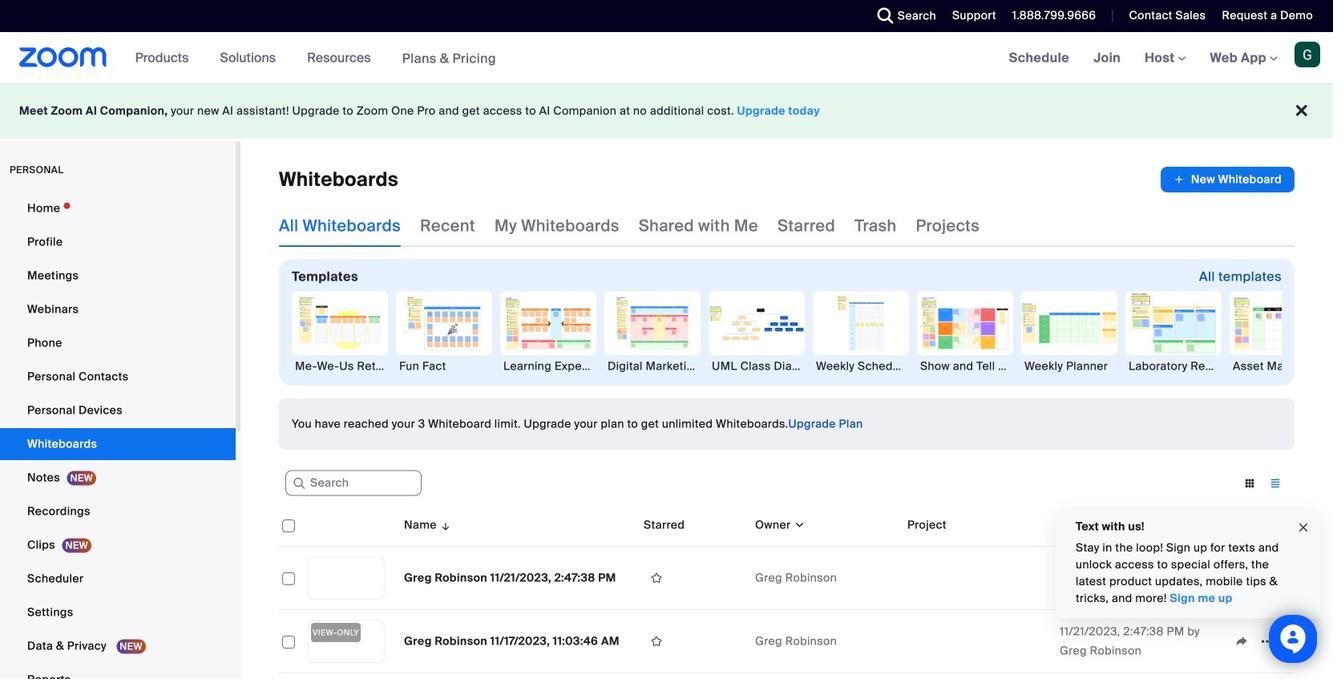 Task type: vqa. For each thing, say whether or not it's contained in the screenshot.
application
yes



Task type: describe. For each thing, give the bounding box(es) containing it.
meetings navigation
[[997, 32, 1333, 85]]

learning experience canvas element
[[500, 358, 597, 374]]

0 vertical spatial application
[[1161, 167, 1295, 192]]

thumbnail of greg robinson 11/17/2023, 11:03:46 am image
[[309, 621, 384, 662]]

list mode, selected image
[[1263, 476, 1289, 491]]

weekly schedule element
[[813, 358, 909, 374]]

down image
[[791, 517, 806, 533]]

zoom logo image
[[19, 47, 107, 67]]

me-we-us retrospective element
[[292, 358, 388, 374]]

product information navigation
[[123, 32, 508, 85]]

grid mode, not selected image
[[1237, 476, 1263, 491]]

1 vertical spatial application
[[279, 504, 1295, 679]]

tabs of all whiteboard page tab list
[[279, 205, 980, 247]]

personal menu menu
[[0, 192, 236, 679]]

close image
[[1297, 519, 1310, 537]]



Task type: locate. For each thing, give the bounding box(es) containing it.
application
[[1161, 167, 1295, 192], [279, 504, 1295, 679]]

the whiteboard greg robinson 11/17/2023, 11:03:46 am is view only element
[[311, 623, 361, 642]]

arrow down image
[[437, 516, 452, 535]]

digital marketing canvas element
[[605, 358, 701, 374]]

show and tell with a twist element
[[917, 358, 1014, 374]]

add image
[[1174, 172, 1185, 188]]

cell
[[901, 575, 1054, 581], [901, 638, 1054, 645], [279, 674, 301, 679], [301, 674, 398, 679], [398, 674, 637, 679], [637, 674, 749, 679], [749, 674, 901, 679], [901, 674, 1054, 679], [1054, 674, 1223, 679], [1223, 674, 1295, 679]]

asset management element
[[1230, 358, 1326, 374]]

weekly planner element
[[1022, 358, 1118, 374]]

click to star the whiteboard greg robinson 11/17/2023, 11:03:46 am image
[[644, 634, 670, 649]]

uml class diagram element
[[709, 358, 805, 374]]

greg robinson 11/21/2023, 2:47:38 pm element
[[404, 571, 616, 585]]

laboratory report element
[[1126, 358, 1222, 374]]

banner
[[0, 32, 1333, 85]]

thumbnail of greg robinson 11/21/2023, 2:47:38 pm image
[[309, 557, 384, 599]]

footer
[[0, 83, 1333, 139]]

greg robinson 11/17/2023, 11:03:46 am element
[[404, 634, 620, 649]]

click to star the whiteboard greg robinson 11/21/2023, 2:47:38 pm image
[[644, 571, 670, 585]]

Search text field
[[285, 470, 422, 496]]

profile picture image
[[1295, 42, 1321, 67]]

fun fact element
[[396, 358, 492, 374]]



